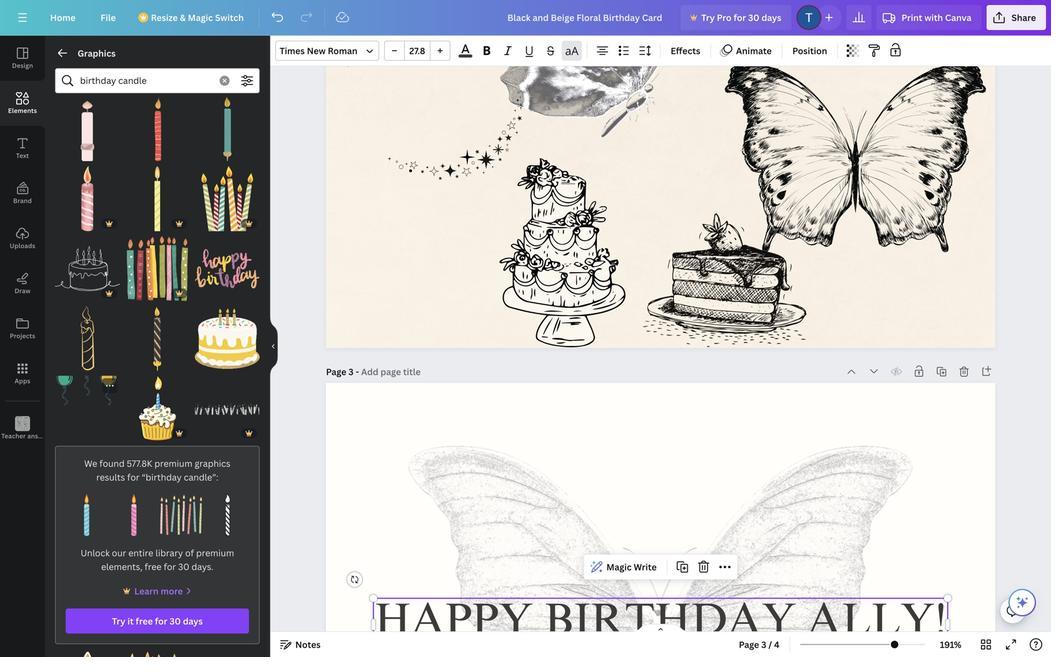 Task type: locate. For each thing, give the bounding box(es) containing it.
191% button
[[931, 635, 971, 655]]

birthday
[[544, 603, 796, 647]]

try
[[702, 12, 715, 23], [112, 615, 125, 627]]

0 vertical spatial 30
[[748, 12, 760, 23]]

0 horizontal spatial days
[[183, 615, 203, 627]]

premium up "birthday
[[155, 457, 192, 469]]

free
[[145, 561, 162, 573], [136, 615, 153, 627]]

learn
[[134, 585, 159, 597]]

1 horizontal spatial try
[[702, 12, 715, 23]]

premium inside we found 577.8k premium graphics results for "birthday candle":
[[155, 457, 192, 469]]

try it free for 30 days button
[[66, 609, 249, 634]]

birthday candle image
[[125, 652, 190, 657]]

premium
[[155, 457, 192, 469], [196, 547, 234, 559]]

for down library
[[164, 561, 176, 573]]

birthday cupcake with candle image
[[125, 376, 190, 441]]

1 horizontal spatial days
[[762, 12, 782, 23]]

30
[[748, 12, 760, 23], [178, 561, 189, 573], [170, 615, 181, 627]]

magic left write
[[607, 561, 632, 573]]

0 vertical spatial free
[[145, 561, 162, 573]]

3 for /
[[762, 639, 767, 651]]

magic write
[[607, 561, 657, 573]]

for inside we found 577.8k premium graphics results for "birthday candle":
[[127, 471, 140, 483]]

3
[[349, 366, 354, 378], [762, 639, 767, 651]]

party candle with lines and dots on it image
[[125, 96, 190, 161]]

colorful birthday candles image
[[160, 494, 202, 536]]

0 horizontal spatial premium
[[155, 457, 192, 469]]

1 horizontal spatial page
[[739, 639, 759, 651]]

elements
[[8, 106, 37, 115]]

1 vertical spatial page
[[739, 639, 759, 651]]

30 right pro
[[748, 12, 760, 23]]

30 down of
[[178, 561, 189, 573]]

1 vertical spatial magic
[[607, 561, 632, 573]]

0 vertical spatial premium
[[155, 457, 192, 469]]

3 left -
[[349, 366, 354, 378]]

birthday candle illustration image
[[195, 166, 260, 231]]

file
[[101, 12, 116, 23]]

animate button
[[716, 41, 777, 61]]

effects button
[[666, 41, 706, 61]]

notes button
[[275, 635, 326, 655]]

group
[[384, 41, 451, 61], [55, 89, 120, 161], [125, 89, 190, 161], [195, 89, 260, 161], [195, 159, 260, 231], [55, 166, 120, 231], [125, 166, 190, 231], [55, 229, 120, 301], [125, 229, 190, 301], [195, 229, 260, 301], [55, 299, 120, 371], [125, 299, 190, 371], [195, 306, 260, 371], [195, 368, 260, 441], [55, 376, 120, 441], [125, 376, 190, 441], [125, 644, 190, 657], [55, 652, 120, 657]]

1 vertical spatial try
[[112, 615, 125, 627]]

share
[[1012, 12, 1036, 23]]

resize
[[151, 12, 178, 23]]

apps
[[15, 377, 30, 385]]

premium up days.
[[196, 547, 234, 559]]

for right pro
[[734, 12, 746, 23]]

0 horizontal spatial page
[[326, 366, 346, 378]]

resize & magic switch
[[151, 12, 244, 23]]

for down 577.8k
[[127, 471, 140, 483]]

free inside unlock our entire library of premium elements, free for 30 days.
[[145, 561, 162, 573]]

side panel tab list
[[0, 36, 65, 451]]

library
[[156, 547, 183, 559]]

candle":
[[184, 471, 219, 483]]

projects
[[10, 332, 35, 340]]

decorative birthday candle isolated icon image
[[207, 494, 249, 536]]

magic
[[188, 12, 213, 23], [607, 561, 632, 573]]

191%
[[940, 639, 962, 651]]

0 vertical spatial page
[[326, 366, 346, 378]]

try for try pro for 30 days
[[702, 12, 715, 23]]

0 vertical spatial try
[[702, 12, 715, 23]]

1 horizontal spatial magic
[[607, 561, 632, 573]]

page inside button
[[739, 639, 759, 651]]

1 vertical spatial free
[[136, 615, 153, 627]]

try left pro
[[702, 12, 715, 23]]

1 vertical spatial 30
[[178, 561, 189, 573]]

free right the 'it'
[[136, 615, 153, 627]]

0 horizontal spatial magic
[[188, 12, 213, 23]]

magic right &
[[188, 12, 213, 23]]

try for try it free for 30 days
[[112, 615, 125, 627]]

try left the 'it'
[[112, 615, 125, 627]]

3 left /
[[762, 639, 767, 651]]

0 horizontal spatial try
[[112, 615, 125, 627]]

elements button
[[0, 81, 45, 126]]

0 vertical spatial magic
[[188, 12, 213, 23]]

watercolor hand drawn happy birthday candle image
[[125, 236, 190, 301]]

0 horizontal spatial 3
[[349, 366, 354, 378]]

free down entire
[[145, 561, 162, 573]]

times
[[280, 45, 305, 57]]

show pages image
[[631, 623, 691, 633]]

"birthday
[[142, 471, 182, 483]]

3 inside button
[[762, 639, 767, 651]]

1 horizontal spatial 3
[[762, 639, 767, 651]]

0 vertical spatial days
[[762, 12, 782, 23]]

1 vertical spatial premium
[[196, 547, 234, 559]]

page 3 / 4 button
[[734, 635, 785, 655]]

page for page 3 -
[[326, 366, 346, 378]]

0 vertical spatial 3
[[349, 366, 354, 378]]

page for page 3 / 4
[[739, 639, 759, 651]]

days
[[762, 12, 782, 23], [183, 615, 203, 627]]

apps button
[[0, 351, 45, 396]]

graphics
[[195, 457, 231, 469]]

happy
[[375, 603, 533, 647]]

share button
[[987, 5, 1046, 30]]

;
[[22, 433, 23, 440]]

unlock our entire library of premium elements, free for 30 days.
[[81, 547, 234, 573]]

Design title text field
[[498, 5, 676, 30]]

graphics
[[78, 47, 116, 59]]

4
[[774, 639, 780, 651]]

days down more
[[183, 615, 203, 627]]

30 down more
[[170, 615, 181, 627]]

for inside unlock our entire library of premium elements, free for 30 days.
[[164, 561, 176, 573]]

teacher
[[1, 432, 26, 440]]

try it free for 30 days
[[112, 615, 203, 627]]

print with canva
[[902, 12, 972, 23]]

text
[[16, 151, 29, 160]]

days up animate
[[762, 12, 782, 23]]

learn more button
[[121, 584, 194, 599]]

1 horizontal spatial premium
[[196, 547, 234, 559]]

main menu bar
[[0, 0, 1051, 36]]

page left -
[[326, 366, 346, 378]]

page
[[326, 366, 346, 378], [739, 639, 759, 651]]

page left /
[[739, 639, 759, 651]]

keys
[[51, 432, 65, 440]]

try inside main menu bar
[[702, 12, 715, 23]]

magic write button
[[587, 557, 662, 577]]

for
[[734, 12, 746, 23], [127, 471, 140, 483], [164, 561, 176, 573], [155, 615, 168, 627]]

1 vertical spatial 3
[[762, 639, 767, 651]]



Task type: vqa. For each thing, say whether or not it's contained in the screenshot.
a within the button
no



Task type: describe. For each thing, give the bounding box(es) containing it.
elements,
[[101, 561, 142, 573]]

roman
[[328, 45, 358, 57]]

it
[[128, 615, 134, 627]]

resize & magic switch button
[[131, 5, 254, 30]]

times new roman
[[280, 45, 358, 57]]

uploads button
[[0, 216, 45, 261]]

days inside main menu bar
[[762, 12, 782, 23]]

pro
[[717, 12, 732, 23]]

we found 577.8k premium graphics results for "birthday candle":
[[84, 457, 231, 483]]

switch
[[215, 12, 244, 23]]

birthday candle outline illustration image
[[55, 306, 120, 371]]

birthday candle sticker image
[[55, 652, 120, 657]]

577.8k
[[127, 457, 152, 469]]

draw button
[[0, 261, 45, 306]]

new
[[307, 45, 326, 57]]

free inside button
[[136, 615, 153, 627]]

with
[[925, 12, 943, 23]]

brand button
[[0, 171, 45, 216]]

birthday candle vector image
[[113, 494, 155, 536]]

3 for -
[[349, 366, 354, 378]]

for inside main menu bar
[[734, 12, 746, 23]]

canva
[[945, 12, 972, 23]]

unlock
[[81, 547, 110, 559]]

-
[[356, 366, 359, 378]]

premium inside unlock our entire library of premium elements, free for 30 days.
[[196, 547, 234, 559]]

position button
[[788, 41, 833, 61]]

design button
[[0, 36, 45, 81]]

magic inside main menu bar
[[188, 12, 213, 23]]

found
[[99, 457, 125, 469]]

of
[[185, 547, 194, 559]]

print
[[902, 12, 923, 23]]

home link
[[40, 5, 86, 30]]

Search graphics search field
[[80, 69, 212, 93]]

more
[[161, 585, 183, 597]]

try pro for 30 days button
[[681, 5, 792, 30]]

page 3 -
[[326, 366, 361, 378]]

our
[[112, 547, 126, 559]]

ally!
[[807, 603, 947, 647]]

answer
[[27, 432, 49, 440]]

uploads
[[10, 242, 35, 250]]

days.
[[192, 561, 214, 573]]

print with canva button
[[877, 5, 982, 30]]

pink birthday candle painting image
[[55, 166, 120, 231]]

page 3 / 4
[[739, 639, 780, 651]]

times new roman button
[[275, 41, 379, 61]]

we
[[84, 457, 97, 469]]

animate
[[736, 45, 772, 57]]

#3d3b3a image
[[459, 55, 472, 58]]

results
[[96, 471, 125, 483]]

file button
[[91, 5, 126, 30]]

/
[[769, 639, 772, 651]]

30 inside main menu bar
[[748, 12, 760, 23]]

1 vertical spatial days
[[183, 615, 203, 627]]

design
[[12, 61, 33, 70]]

learn more
[[134, 585, 183, 597]]

draw
[[15, 287, 31, 295]]

– – number field
[[409, 45, 426, 57]]

canva assistant image
[[1015, 595, 1030, 610]]

happy birthday ally!
[[375, 603, 947, 647]]

position
[[793, 45, 828, 57]]

30 inside unlock our entire library of premium elements, free for 30 days.
[[178, 561, 189, 573]]

effects
[[671, 45, 701, 57]]

frame of birthday candles image
[[195, 376, 260, 441]]

entire
[[128, 547, 153, 559]]

for down learn more on the left of page
[[155, 615, 168, 627]]

2 vertical spatial 30
[[170, 615, 181, 627]]

try pro for 30 days
[[702, 12, 782, 23]]

projects button
[[0, 306, 45, 351]]

&
[[180, 12, 186, 23]]

birthday cake candle vector image
[[66, 494, 108, 536]]

brand
[[13, 197, 32, 205]]

#3d3b3a image
[[459, 55, 472, 58]]

text button
[[0, 126, 45, 171]]

notes
[[295, 639, 321, 651]]

yellow birthday candle image
[[125, 166, 190, 231]]

write
[[634, 561, 657, 573]]

hide image
[[270, 316, 278, 376]]

Page title text field
[[361, 366, 422, 378]]

teacher answer keys
[[1, 432, 65, 440]]

home
[[50, 12, 76, 23]]



